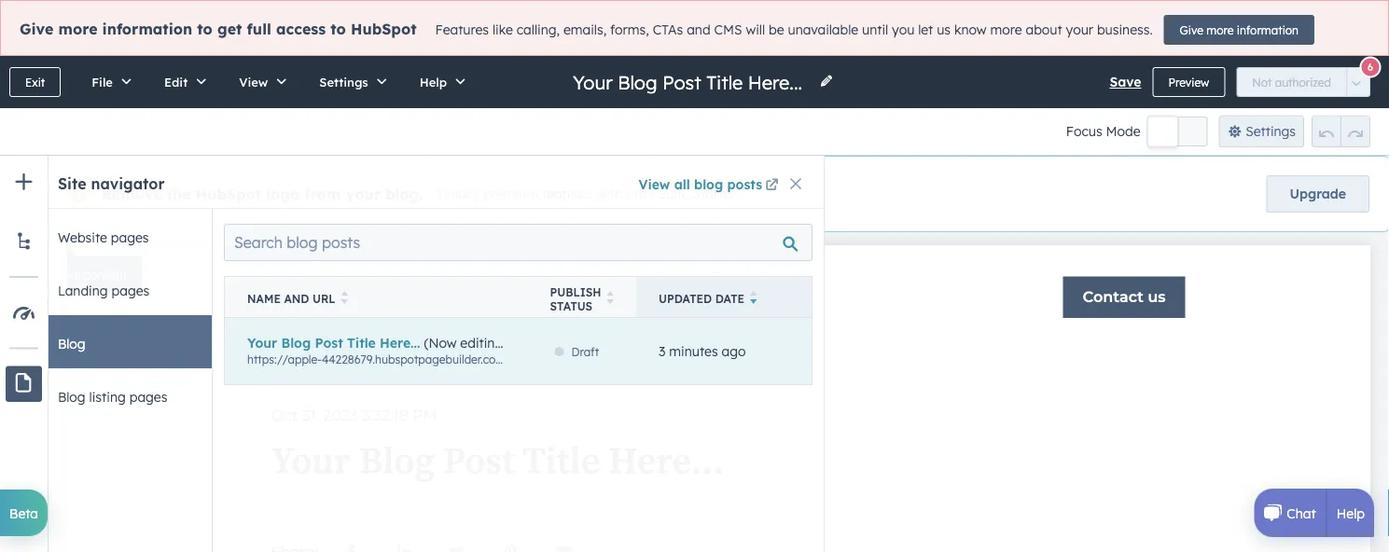 Task type: describe. For each thing, give the bounding box(es) containing it.
blog for blog
[[58, 336, 86, 352]]

updated
[[659, 292, 712, 306]]

let
[[918, 22, 933, 38]]

name and url
[[247, 292, 336, 306]]

ago
[[722, 343, 746, 360]]

landing pages
[[58, 283, 150, 299]]

unavailable
[[788, 22, 859, 38]]

link opens in a new window image
[[766, 180, 779, 193]]

navigator
[[91, 175, 165, 193]]

forms,
[[610, 22, 649, 38]]

publish status
[[550, 285, 601, 313]]

date
[[715, 292, 745, 306]]

0 horizontal spatial settings
[[319, 74, 368, 90]]

1 horizontal spatial your
[[1066, 22, 1094, 38]]

crm
[[626, 186, 655, 202]]

status
[[550, 299, 593, 313]]

give for give more information to get full access to hubspot
[[20, 20, 54, 38]]

information for give more information
[[1237, 23, 1299, 37]]

here...
[[380, 335, 420, 351]]

preview
[[1169, 75, 1210, 89]]

calling,
[[517, 22, 560, 38]]

view for view all blog posts
[[639, 176, 670, 193]]

descending sort. press to sort ascending. element
[[750, 291, 757, 307]]

1 vertical spatial your
[[346, 185, 381, 203]]

information for give more information to get full access to hubspot
[[102, 20, 192, 38]]

landing pages button
[[37, 262, 212, 315]]

name
[[247, 292, 281, 306]]

save
[[1110, 74, 1142, 90]]

features like calling, emails, forms, ctas and cms will be unavailable until you let us know more about your business.
[[435, 22, 1153, 38]]

your blog post title here... link
[[247, 335, 420, 351]]

upgrade
[[1290, 186, 1347, 202]]

cms
[[714, 22, 742, 38]]

be
[[769, 22, 784, 38]]

the
[[167, 185, 191, 203]]

website pages button
[[37, 209, 212, 262]]

landing
[[58, 283, 108, 299]]

Search blog posts search field
[[224, 224, 813, 261]]

beta
[[9, 505, 38, 521]]

e01b86ad-
[[655, 353, 711, 367]]

6
[[1368, 61, 1374, 74]]

2 vertical spatial pages
[[129, 389, 167, 405]]

all
[[674, 176, 690, 193]]

beta button
[[0, 490, 48, 537]]

focus mode
[[1067, 123, 1141, 140]]

features
[[435, 22, 489, 38]]

pages for website pages
[[111, 230, 149, 246]]

editing)
[[460, 335, 508, 351]]

emails,
[[564, 22, 607, 38]]

more for give more information
[[1207, 23, 1234, 37]]

upgrade link
[[1267, 175, 1370, 213]]

close image
[[790, 178, 802, 189]]

temporary-
[[569, 353, 629, 367]]

37cf018ab0fb
[[801, 353, 873, 367]]

site
[[58, 175, 86, 193]]

blog inside your blog post title here... (now editing) https://apple-44228679.hubspotpagebuilder.com/congrats/-temporary-slug-e01b86ad-cc11-443b-ab5d-37cf018ab0fb
[[281, 335, 311, 351]]

will
[[746, 22, 765, 38]]

view button
[[219, 56, 300, 108]]

file button
[[72, 56, 145, 108]]

blog
[[694, 176, 723, 193]]

site navigator
[[58, 175, 165, 193]]

blog listing pages button
[[37, 369, 212, 422]]

1 vertical spatial help
[[1337, 505, 1365, 521]]

1 vertical spatial settings button
[[1219, 116, 1305, 147]]

publish
[[550, 285, 601, 299]]

not authorized button
[[1237, 67, 1348, 97]]

more for give more information to get full access to hubspot
[[58, 20, 98, 38]]

until
[[862, 22, 889, 38]]

press to sort. element for name and url
[[341, 291, 348, 307]]

like
[[493, 22, 513, 38]]

title
[[347, 335, 376, 351]]

authorized
[[1276, 75, 1332, 89]]

not authorized
[[1253, 75, 1332, 89]]

give more information to get full access to hubspot
[[20, 20, 417, 38]]

unlock premium features with crm suite starter.
[[438, 186, 738, 202]]

your
[[247, 335, 277, 351]]

view all blog posts link
[[639, 174, 782, 196]]



Task type: vqa. For each thing, say whether or not it's contained in the screenshot.
the leftmost press to sort. element
yes



Task type: locate. For each thing, give the bounding box(es) containing it.
starter.
[[693, 186, 738, 202]]

1 horizontal spatial help
[[1337, 505, 1365, 521]]

1 horizontal spatial to
[[331, 20, 346, 38]]

descending sort. press to sort ascending. image
[[750, 291, 757, 304]]

2 press to sort. element from the left
[[607, 291, 614, 307]]

blog button
[[37, 315, 212, 369]]

1 vertical spatial hubspot
[[196, 185, 262, 203]]

1 vertical spatial settings
[[1246, 123, 1296, 140]]

0 horizontal spatial press to sort. image
[[341, 291, 348, 304]]

blog inside button
[[58, 389, 86, 405]]

give for give more information
[[1180, 23, 1204, 37]]

2 to from the left
[[331, 20, 346, 38]]

44228679.hubspotpagebuilder.com/congrats/-
[[322, 353, 569, 367]]

blog for blog listing pages
[[58, 389, 86, 405]]

hubspot right the at the left top
[[196, 185, 262, 203]]

more up preview button at the top
[[1207, 23, 1234, 37]]

0 vertical spatial and
[[687, 22, 711, 38]]

give
[[20, 20, 54, 38], [1180, 23, 1204, 37]]

press to sort. image right url
[[341, 291, 348, 304]]

information up the edit
[[102, 20, 192, 38]]

0 vertical spatial view
[[239, 74, 268, 90]]

settings
[[319, 74, 368, 90], [1246, 123, 1296, 140]]

to right access
[[331, 20, 346, 38]]

edit button
[[145, 56, 219, 108]]

0 horizontal spatial your
[[346, 185, 381, 203]]

press to sort. element right publish status
[[607, 291, 614, 307]]

your right from
[[346, 185, 381, 203]]

1 vertical spatial and
[[284, 292, 309, 306]]

0 horizontal spatial and
[[284, 292, 309, 306]]

3
[[659, 343, 666, 360]]

blog.
[[385, 185, 423, 203]]

full
[[247, 20, 271, 38]]

pages for landing pages
[[112, 283, 150, 299]]

file
[[92, 74, 113, 90]]

view down the full on the left of the page
[[239, 74, 268, 90]]

access
[[276, 20, 326, 38]]

1 press to sort. image from the left
[[341, 291, 348, 304]]

1 press to sort. element from the left
[[341, 291, 348, 307]]

0 vertical spatial help
[[420, 74, 447, 90]]

draft
[[572, 345, 599, 359]]

more
[[58, 20, 98, 38], [991, 22, 1022, 38], [1207, 23, 1234, 37]]

0 vertical spatial settings button
[[300, 56, 400, 108]]

your
[[1066, 22, 1094, 38], [346, 185, 381, 203]]

ab5d-
[[769, 353, 801, 367]]

focus
[[1067, 123, 1103, 140]]

information inside give more information link
[[1237, 23, 1299, 37]]

and left url
[[284, 292, 309, 306]]

0 horizontal spatial information
[[102, 20, 192, 38]]

listing
[[89, 389, 126, 405]]

view left the all
[[639, 176, 670, 193]]

0 horizontal spatial help
[[420, 74, 447, 90]]

information up not
[[1237, 23, 1299, 37]]

view inside button
[[239, 74, 268, 90]]

press to sort. element right url
[[341, 291, 348, 307]]

view
[[239, 74, 268, 90], [639, 176, 670, 193]]

0 vertical spatial pages
[[111, 230, 149, 246]]

0 vertical spatial hubspot
[[351, 20, 417, 38]]

press to sort. image
[[341, 291, 348, 304], [607, 291, 614, 304]]

443b-
[[738, 353, 769, 367]]

give up "exit"
[[20, 20, 54, 38]]

features
[[542, 186, 593, 202]]

give more information link
[[1164, 15, 1315, 45]]

get
[[217, 20, 242, 38]]

logo
[[266, 185, 300, 203]]

press to sort. element
[[341, 291, 348, 307], [607, 291, 614, 307]]

url
[[313, 292, 336, 306]]

settings down access
[[319, 74, 368, 90]]

help
[[420, 74, 447, 90], [1337, 505, 1365, 521]]

press to sort. image right publish status
[[607, 291, 614, 304]]

exit
[[25, 75, 45, 89]]

settings button down not
[[1219, 116, 1305, 147]]

slug-
[[629, 353, 655, 367]]

website
[[58, 230, 107, 246]]

ctas
[[653, 22, 683, 38]]

remove
[[102, 185, 162, 203]]

1 horizontal spatial information
[[1237, 23, 1299, 37]]

group
[[1312, 116, 1371, 147]]

(now
[[424, 335, 457, 351]]

blog up https://apple-
[[281, 335, 311, 351]]

edit
[[164, 74, 188, 90]]

0 horizontal spatial settings button
[[300, 56, 400, 108]]

pages right landing on the left bottom
[[112, 283, 150, 299]]

about
[[1026, 22, 1063, 38]]

link opens in a new window image
[[766, 180, 779, 193]]

suite
[[658, 186, 689, 202]]

blog listing pages
[[58, 389, 167, 405]]

your blog post title here... (now editing) https://apple-44228679.hubspotpagebuilder.com/congrats/-temporary-slug-e01b86ad-cc11-443b-ab5d-37cf018ab0fb
[[247, 335, 873, 367]]

information
[[102, 20, 192, 38], [1237, 23, 1299, 37]]

settings down not
[[1246, 123, 1296, 140]]

0 horizontal spatial press to sort. element
[[341, 291, 348, 307]]

updated date
[[659, 292, 745, 306]]

1 horizontal spatial give
[[1180, 23, 1204, 37]]

more right the know
[[991, 22, 1022, 38]]

from
[[305, 185, 341, 203]]

press to sort. image for publish status
[[607, 291, 614, 304]]

give up preview button at the top
[[1180, 23, 1204, 37]]

with
[[597, 186, 622, 202]]

preview button
[[1153, 67, 1226, 97]]

1 horizontal spatial press to sort. image
[[607, 291, 614, 304]]

know
[[955, 22, 987, 38]]

https://apple-
[[247, 353, 322, 367]]

1 to from the left
[[197, 20, 213, 38]]

blog left listing
[[58, 389, 86, 405]]

1 horizontal spatial view
[[639, 176, 670, 193]]

0 horizontal spatial more
[[58, 20, 98, 38]]

cc11-
[[711, 353, 738, 367]]

hubspot up help button
[[351, 20, 417, 38]]

pages right listing
[[129, 389, 167, 405]]

1 horizontal spatial press to sort. element
[[607, 291, 614, 307]]

press to sort. element for publish status
[[607, 291, 614, 307]]

blog down landing on the left bottom
[[58, 336, 86, 352]]

1 horizontal spatial settings
[[1246, 123, 1296, 140]]

focus mode element
[[1148, 117, 1208, 147]]

1 vertical spatial pages
[[112, 283, 150, 299]]

help right the chat
[[1337, 505, 1365, 521]]

more up file
[[58, 20, 98, 38]]

post
[[315, 335, 343, 351]]

pages down the remove
[[111, 230, 149, 246]]

help inside help button
[[420, 74, 447, 90]]

1 horizontal spatial more
[[991, 22, 1022, 38]]

save button
[[1110, 71, 1142, 93]]

0 horizontal spatial hubspot
[[196, 185, 262, 203]]

2 press to sort. image from the left
[[607, 291, 614, 304]]

you
[[892, 22, 915, 38]]

0 horizontal spatial give
[[20, 20, 54, 38]]

2 horizontal spatial more
[[1207, 23, 1234, 37]]

0 vertical spatial your
[[1066, 22, 1094, 38]]

1 horizontal spatial and
[[687, 22, 711, 38]]

view for view
[[239, 74, 268, 90]]

0 vertical spatial settings
[[319, 74, 368, 90]]

help button
[[400, 56, 479, 108]]

give more information
[[1180, 23, 1299, 37]]

and left "cms"
[[687, 22, 711, 38]]

hubspot
[[351, 20, 417, 38], [196, 185, 262, 203]]

settings button down access
[[300, 56, 400, 108]]

website pages
[[58, 230, 149, 246]]

unlock
[[438, 186, 480, 202]]

3 minutes ago
[[659, 343, 746, 360]]

None field
[[571, 70, 808, 95]]

to left 'get'
[[197, 20, 213, 38]]

1 vertical spatial view
[[639, 176, 670, 193]]

chat
[[1287, 505, 1317, 521]]

0 horizontal spatial to
[[197, 20, 213, 38]]

minutes
[[669, 343, 718, 360]]

blog inside button
[[58, 336, 86, 352]]

us
[[937, 22, 951, 38]]

posts
[[727, 176, 762, 193]]

help down features
[[420, 74, 447, 90]]

1 horizontal spatial settings button
[[1219, 116, 1305, 147]]

and
[[687, 22, 711, 38], [284, 292, 309, 306]]

premium
[[484, 186, 538, 202]]

press to sort. image for name and url
[[341, 291, 348, 304]]

to
[[197, 20, 213, 38], [331, 20, 346, 38]]

1 horizontal spatial hubspot
[[351, 20, 417, 38]]

your right about
[[1066, 22, 1094, 38]]

0 horizontal spatial view
[[239, 74, 268, 90]]

pages
[[111, 230, 149, 246], [112, 283, 150, 299], [129, 389, 167, 405]]

business.
[[1097, 22, 1153, 38]]

not authorized group
[[1237, 67, 1371, 97]]



